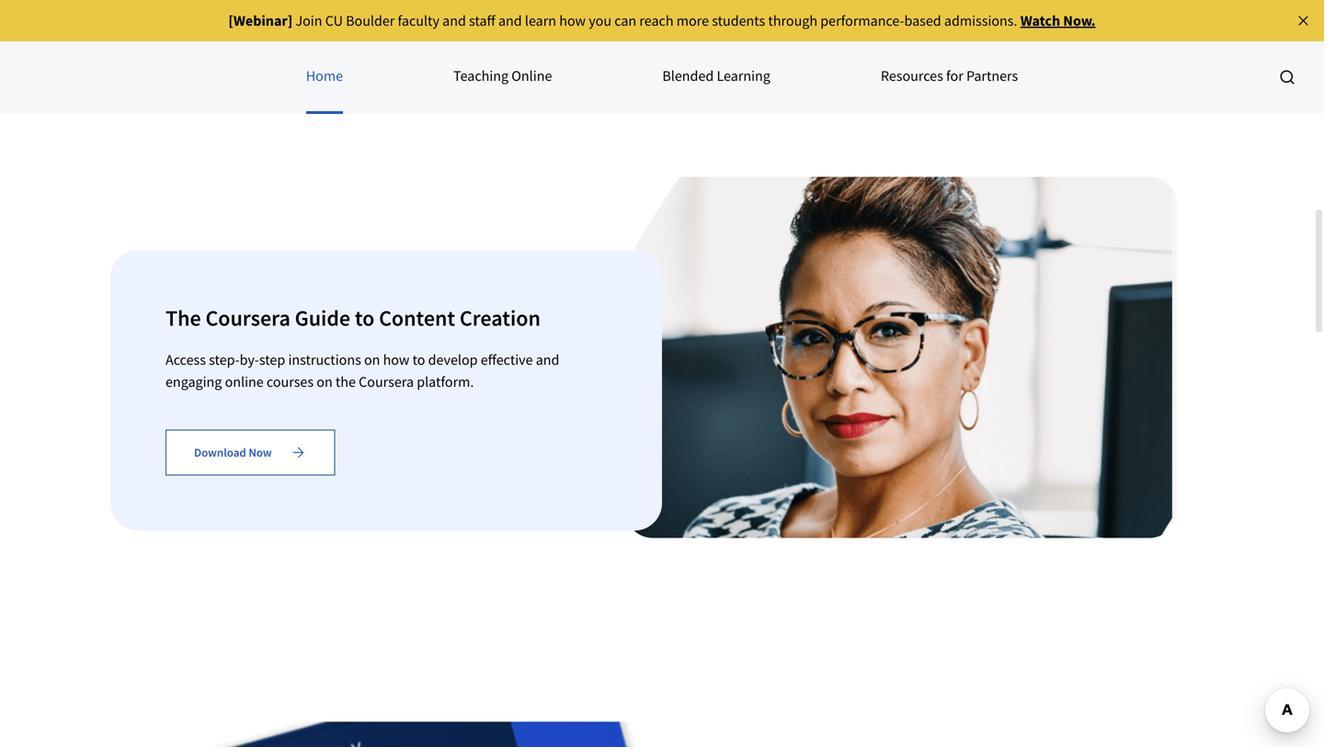 Task type: vqa. For each thing, say whether or not it's contained in the screenshot.
in within the In This Class, You Will Learn How Different Code Needs To Be Implemented And Executed Across A Variety Of Platforms, Keeping In Mind The Different Capabilities Of These Platforms, Their Requirements, And Their Limitations.
no



Task type: describe. For each thing, give the bounding box(es) containing it.
access step-by-step instructions on how to develop effective and engaging online courses on the coursera platform.
[[166, 351, 560, 391]]

online
[[512, 67, 552, 85]]

step-
[[209, 351, 240, 369]]

how inside the 'access step-by-step instructions on how to develop effective and engaging online courses on the coursera platform.'
[[383, 351, 410, 369]]

students
[[712, 11, 766, 30]]

guide
[[295, 304, 351, 332]]

resources for partners
[[881, 67, 1019, 85]]

learning
[[717, 67, 771, 85]]

boulder
[[346, 11, 395, 30]]

by-
[[240, 351, 259, 369]]

access
[[166, 351, 206, 369]]

0 horizontal spatial coursera
[[206, 304, 291, 332]]

the
[[336, 373, 356, 391]]

menu containing home
[[0, 40, 1325, 114]]

home link
[[306, 40, 343, 114]]

blended
[[663, 67, 714, 85]]

0 horizontal spatial on
[[317, 373, 333, 391]]

courses
[[267, 373, 314, 391]]

step
[[259, 351, 285, 369]]

performance-
[[821, 11, 905, 30]]

platform.
[[417, 373, 474, 391]]

download now link
[[166, 430, 335, 476]]

0 horizontal spatial to
[[355, 304, 375, 332]]

0 horizontal spatial and
[[443, 11, 466, 30]]

resources for partners link
[[881, 40, 1019, 114]]

resources
[[881, 67, 944, 85]]

to inside the 'access step-by-step instructions on how to develop effective and engaging online courses on the coursera platform.'
[[413, 351, 425, 369]]

the coursera guide to content creation
[[166, 304, 541, 332]]

now
[[249, 445, 272, 461]]

instructions
[[288, 351, 361, 369]]



Task type: locate. For each thing, give the bounding box(es) containing it.
coursera right the
[[359, 373, 414, 391]]

how down content
[[383, 351, 410, 369]]

coursera up by-
[[206, 304, 291, 332]]

0 vertical spatial on
[[364, 351, 380, 369]]

reach
[[640, 11, 674, 30]]

1 vertical spatial to
[[413, 351, 425, 369]]

to left the develop
[[413, 351, 425, 369]]

faculty
[[398, 11, 440, 30]]

1 horizontal spatial coursera
[[359, 373, 414, 391]]

1 vertical spatial on
[[317, 373, 333, 391]]

coursera
[[206, 304, 291, 332], [359, 373, 414, 391]]

more
[[677, 11, 709, 30]]

on down the coursera guide to content creation
[[364, 351, 380, 369]]

watch
[[1021, 11, 1061, 30]]

home
[[306, 67, 343, 85]]

and
[[443, 11, 466, 30], [499, 11, 522, 30], [536, 351, 560, 369]]

blended learning link
[[663, 40, 771, 114]]

and left staff
[[443, 11, 466, 30]]

admissions.
[[945, 11, 1018, 30]]

1 vertical spatial how
[[383, 351, 410, 369]]

2 horizontal spatial and
[[536, 351, 560, 369]]

to right guide
[[355, 304, 375, 332]]

1 horizontal spatial and
[[499, 11, 522, 30]]

menu
[[0, 40, 1325, 114]]

download
[[194, 445, 246, 461]]

and inside the 'access step-by-step instructions on how to develop effective and engaging online courses on the coursera platform.'
[[536, 351, 560, 369]]

0 vertical spatial to
[[355, 304, 375, 332]]

[webinar] join cu boulder faculty and staff and learn how you can reach more students through performance-based admissions. watch now.
[[229, 11, 1096, 30]]

engaging
[[166, 373, 222, 391]]

content
[[379, 304, 455, 332]]

watch now. link
[[1021, 11, 1096, 30]]

1 vertical spatial coursera
[[359, 373, 414, 391]]

creation
[[460, 304, 541, 332]]

teaching
[[454, 67, 509, 85]]

online
[[225, 373, 264, 391]]

blended learning
[[663, 67, 771, 85]]

learn
[[525, 11, 557, 30]]

effective
[[481, 351, 533, 369]]

download now
[[194, 445, 272, 461]]

0 vertical spatial coursera
[[206, 304, 291, 332]]

1 horizontal spatial on
[[364, 351, 380, 369]]

cu
[[325, 11, 343, 30]]

on
[[364, 351, 380, 369], [317, 373, 333, 391]]

you
[[589, 11, 612, 30]]

to
[[355, 304, 375, 332], [413, 351, 425, 369]]

develop
[[428, 351, 478, 369]]

now.
[[1064, 11, 1096, 30]]

how
[[560, 11, 586, 30], [383, 351, 410, 369]]

for
[[947, 67, 964, 85]]

1 horizontal spatial how
[[560, 11, 586, 30]]

and right the effective
[[536, 351, 560, 369]]

0 vertical spatial how
[[560, 11, 586, 30]]

0 horizontal spatial how
[[383, 351, 410, 369]]

can
[[615, 11, 637, 30]]

how left you
[[560, 11, 586, 30]]

on left the
[[317, 373, 333, 391]]

teaching online
[[454, 67, 552, 85]]

staff
[[469, 11, 496, 30]]

coursera inside the 'access step-by-step instructions on how to develop effective and engaging online courses on the coursera platform.'
[[359, 373, 414, 391]]

[webinar]
[[229, 11, 293, 30]]

partners
[[967, 67, 1019, 85]]

teaching online link
[[454, 40, 552, 114]]

based
[[905, 11, 942, 30]]

1 horizontal spatial to
[[413, 351, 425, 369]]

through
[[769, 11, 818, 30]]

and right staff
[[499, 11, 522, 30]]

the
[[166, 304, 201, 332]]

join
[[296, 11, 322, 30]]

close banner image
[[1296, 12, 1312, 29]]



